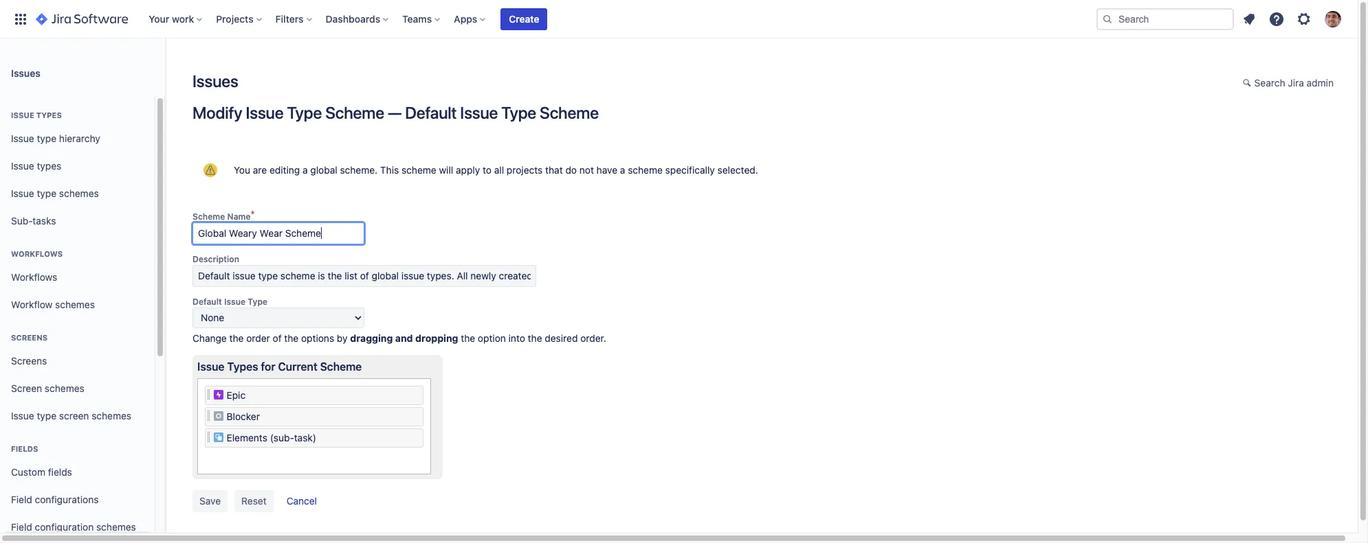 Task type: describe. For each thing, give the bounding box(es) containing it.
screens for screens link
[[11, 355, 47, 367]]

issue up to
[[460, 103, 498, 122]]

issue right modify
[[246, 103, 284, 122]]

vgrabber image for epic
[[208, 390, 210, 401]]

screen
[[11, 383, 42, 394]]

configurations
[[35, 494, 99, 506]]

4 the from the left
[[528, 333, 542, 345]]

type for schemes
[[37, 187, 56, 199]]

screen schemes
[[11, 383, 84, 394]]

task)
[[294, 433, 316, 444]]

2 horizontal spatial type
[[502, 103, 536, 122]]

sub-
[[11, 215, 33, 227]]

vgrabber image for blocker
[[208, 411, 210, 422]]

type for default issue type
[[248, 297, 268, 307]]

2 a from the left
[[620, 164, 625, 176]]

modify
[[193, 103, 242, 122]]

workflow schemes link
[[6, 292, 149, 319]]

global
[[310, 164, 337, 176]]

(sub-
[[270, 433, 294, 444]]

of
[[273, 333, 282, 345]]

dashboards
[[326, 13, 380, 24]]

by
[[337, 333, 348, 345]]

field for field configuration schemes
[[11, 522, 32, 533]]

that
[[545, 164, 563, 176]]

order.
[[581, 333, 606, 345]]

issue for issue type schemes
[[11, 187, 34, 199]]

fields group
[[6, 431, 149, 544]]

sidebar navigation image
[[150, 55, 180, 83]]

jira
[[1288, 77, 1304, 89]]

create button
[[501, 8, 548, 30]]

filters button
[[271, 8, 317, 30]]

order
[[246, 333, 270, 345]]

appswitcher icon image
[[12, 11, 29, 27]]

dropping
[[415, 333, 458, 345]]

dragging
[[350, 333, 393, 345]]

elements
[[227, 433, 267, 444]]

issue type hierarchy link
[[6, 125, 149, 153]]

1 horizontal spatial default
[[405, 103, 457, 122]]

issue for issue type hierarchy
[[11, 132, 34, 144]]

0 horizontal spatial issues
[[11, 67, 40, 79]]

admin
[[1307, 77, 1334, 89]]

work
[[172, 13, 194, 24]]

schemes inside the fields group
[[96, 522, 136, 533]]

issue type screen schemes
[[11, 410, 131, 422]]

do
[[566, 164, 577, 176]]

to
[[483, 164, 492, 176]]

apps button
[[450, 8, 491, 30]]

issue types for current scheme
[[197, 361, 362, 373]]

selected.
[[718, 164, 758, 176]]

elements (sub-task)
[[227, 433, 316, 444]]

default issue type
[[193, 297, 268, 307]]

vgrabber image
[[208, 433, 210, 444]]

types for issue types for current scheme
[[227, 361, 258, 373]]

you are editing a global scheme. this scheme will apply to all projects that do not have a scheme specifically selected.
[[234, 164, 758, 176]]

your profile and settings image
[[1325, 11, 1342, 27]]

custom
[[11, 467, 45, 478]]

will
[[439, 164, 453, 176]]

search image
[[1102, 13, 1113, 24]]

description
[[193, 254, 239, 265]]

all
[[494, 164, 504, 176]]

name
[[227, 212, 251, 222]]

apps
[[454, 13, 478, 24]]

schemes inside 'link'
[[59, 187, 99, 199]]

create
[[509, 13, 539, 24]]

blocker
[[227, 411, 260, 423]]

workflows for workflows group
[[11, 250, 63, 259]]

screen
[[59, 410, 89, 422]]

issue types link
[[6, 153, 149, 180]]

3 image image from the top
[[213, 433, 224, 444]]

teams button
[[398, 8, 446, 30]]

apply
[[456, 164, 480, 176]]

and
[[395, 333, 413, 345]]

your
[[149, 13, 169, 24]]

hierarchy
[[59, 132, 100, 144]]

editing
[[270, 164, 300, 176]]

change the order of the options by dragging and dropping the option into the desired order.
[[193, 333, 606, 345]]

issue type schemes
[[11, 187, 99, 199]]

scheme up do
[[540, 103, 599, 122]]

issue type hierarchy
[[11, 132, 100, 144]]



Task type: vqa. For each thing, say whether or not it's contained in the screenshot.
topmost image
yes



Task type: locate. For each thing, give the bounding box(es) containing it.
default
[[405, 103, 457, 122], [193, 297, 222, 307]]

field left configuration
[[11, 522, 32, 533]]

screens group
[[6, 319, 149, 435]]

2 the from the left
[[284, 333, 299, 345]]

1 vertical spatial workflows
[[11, 271, 57, 283]]

issue down the "issue types"
[[11, 132, 34, 144]]

field for field configurations
[[11, 494, 32, 506]]

help image
[[1269, 11, 1285, 27]]

this
[[380, 164, 399, 176]]

epic
[[227, 390, 246, 402]]

issue up issue type hierarchy on the top left of page
[[11, 111, 34, 120]]

issue left types
[[11, 160, 34, 172]]

schemes down field configurations link
[[96, 522, 136, 533]]

desired
[[545, 333, 578, 345]]

workflow schemes
[[11, 299, 95, 311]]

scheme down "by"
[[320, 361, 362, 373]]

workflows
[[11, 250, 63, 259], [11, 271, 57, 283]]

workflow
[[11, 299, 52, 311]]

specifically
[[665, 164, 715, 176]]

1 a from the left
[[303, 164, 308, 176]]

type down the "issue types"
[[37, 132, 56, 144]]

type for hierarchy
[[37, 132, 56, 144]]

fields
[[11, 445, 38, 454]]

screen schemes link
[[6, 375, 149, 403]]

small image
[[1243, 78, 1254, 89]]

1 horizontal spatial a
[[620, 164, 625, 176]]

custom fields link
[[6, 459, 149, 487]]

1 horizontal spatial types
[[227, 361, 258, 373]]

image image
[[213, 390, 224, 401], [213, 411, 224, 422], [213, 433, 224, 444]]

1 horizontal spatial issues
[[193, 72, 238, 91]]

issue type schemes link
[[6, 180, 149, 208]]

None text field
[[193, 223, 364, 245]]

0 horizontal spatial a
[[303, 164, 308, 176]]

scheme
[[402, 164, 436, 176], [628, 164, 663, 176]]

1 workflows from the top
[[11, 250, 63, 259]]

settings image
[[1296, 11, 1313, 27]]

0 vertical spatial screens
[[11, 334, 48, 342]]

type up tasks
[[37, 187, 56, 199]]

tasks
[[33, 215, 56, 227]]

type inside screens group
[[37, 410, 56, 422]]

issue for issue type screen schemes
[[11, 410, 34, 422]]

type for screen
[[37, 410, 56, 422]]

0 vertical spatial types
[[36, 111, 62, 120]]

screens link
[[6, 348, 149, 375]]

have
[[597, 164, 618, 176]]

1 type from the top
[[37, 132, 56, 144]]

1 vertical spatial screens
[[11, 355, 47, 367]]

schemes inside workflows group
[[55, 299, 95, 311]]

configuration
[[35, 522, 94, 533]]

cancel link
[[280, 491, 324, 513]]

types up issue type hierarchy on the top left of page
[[36, 111, 62, 120]]

1 vertical spatial type
[[37, 187, 56, 199]]

issues up modify
[[193, 72, 238, 91]]

option
[[478, 333, 506, 345]]

scheme left name
[[193, 212, 225, 222]]

schemes down issue types link
[[59, 187, 99, 199]]

scheme left —
[[325, 103, 384, 122]]

modify issue type scheme                 — default issue type scheme
[[193, 103, 599, 122]]

image image left 'epic'
[[213, 390, 224, 401]]

issue up the sub- in the top of the page
[[11, 187, 34, 199]]

2 scheme from the left
[[628, 164, 663, 176]]

search jira admin link
[[1236, 73, 1341, 95]]

3 the from the left
[[461, 333, 475, 345]]

types left the for
[[227, 361, 258, 373]]

1 vertical spatial types
[[227, 361, 258, 373]]

issue types group
[[6, 96, 149, 239]]

type for modify issue type scheme                 — default issue type scheme
[[287, 103, 322, 122]]

your work button
[[145, 8, 208, 30]]

0 horizontal spatial types
[[36, 111, 62, 120]]

the right into
[[528, 333, 542, 345]]

type up projects
[[502, 103, 536, 122]]

default right —
[[405, 103, 457, 122]]

issue type screen schemes link
[[6, 403, 149, 431]]

the left order
[[229, 333, 244, 345]]

schemes up 'issue type screen schemes'
[[45, 383, 84, 394]]

issue types
[[11, 160, 61, 172]]

types inside issue types group
[[36, 111, 62, 120]]

sub-tasks
[[11, 215, 56, 227]]

type
[[37, 132, 56, 144], [37, 187, 56, 199], [37, 410, 56, 422]]

issue for issue types
[[11, 111, 34, 120]]

1 vgrabber image from the top
[[208, 390, 210, 401]]

the right of
[[284, 333, 299, 345]]

vgrabber image left 'epic'
[[208, 390, 210, 401]]

3 type from the top
[[37, 410, 56, 422]]

scheme right have
[[628, 164, 663, 176]]

field down the custom
[[11, 494, 32, 506]]

issue up change
[[224, 297, 246, 307]]

image image right vgrabber image
[[213, 433, 224, 444]]

filters
[[276, 13, 304, 24]]

projects
[[216, 13, 254, 24]]

change
[[193, 333, 227, 345]]

issue
[[246, 103, 284, 122], [460, 103, 498, 122], [11, 111, 34, 120], [11, 132, 34, 144], [11, 160, 34, 172], [11, 187, 34, 199], [224, 297, 246, 307], [197, 361, 225, 373], [11, 410, 34, 422]]

0 vertical spatial type
[[37, 132, 56, 144]]

2 workflows from the top
[[11, 271, 57, 283]]

1 vertical spatial image image
[[213, 411, 224, 422]]

scheme.
[[340, 164, 378, 176]]

sub-tasks link
[[6, 208, 149, 235]]

0 vertical spatial vgrabber image
[[208, 390, 210, 401]]

workflows group
[[6, 235, 149, 323]]

workflows up workflow
[[11, 271, 57, 283]]

0 horizontal spatial scheme
[[402, 164, 436, 176]]

Description text field
[[193, 265, 536, 287]]

current
[[278, 361, 318, 373]]

projects button
[[212, 8, 267, 30]]

image image left the blocker
[[213, 411, 224, 422]]

types for issue types
[[36, 111, 62, 120]]

1 screens from the top
[[11, 334, 48, 342]]

type up default issue type text field
[[248, 297, 268, 307]]

teams
[[402, 13, 432, 24]]

cancel
[[287, 496, 317, 508]]

issue down screen
[[11, 410, 34, 422]]

types
[[36, 111, 62, 120], [227, 361, 258, 373]]

schemes
[[59, 187, 99, 199], [55, 299, 95, 311], [45, 383, 84, 394], [92, 410, 131, 422], [96, 522, 136, 533]]

screens for screens group
[[11, 334, 48, 342]]

None submit
[[193, 491, 228, 513]]

search
[[1255, 77, 1286, 89]]

the left option
[[461, 333, 475, 345]]

dashboards button
[[322, 8, 394, 30]]

a
[[303, 164, 308, 176], [620, 164, 625, 176]]

default up change
[[193, 297, 222, 307]]

0 horizontal spatial default
[[193, 297, 222, 307]]

1 image image from the top
[[213, 390, 224, 401]]

None button
[[235, 491, 274, 513]]

1 vertical spatial field
[[11, 522, 32, 533]]

your work
[[149, 13, 194, 24]]

type left the screen
[[37, 410, 56, 422]]

2 vertical spatial type
[[37, 410, 56, 422]]

jira software image
[[36, 11, 128, 27], [36, 11, 128, 27]]

issue inside screens group
[[11, 410, 34, 422]]

field
[[11, 494, 32, 506], [11, 522, 32, 533]]

1 scheme from the left
[[402, 164, 436, 176]]

1 field from the top
[[11, 494, 32, 506]]

0 vertical spatial workflows
[[11, 250, 63, 259]]

image image for epic
[[213, 390, 224, 401]]

for
[[261, 361, 275, 373]]

a right have
[[620, 164, 625, 176]]

field configuration schemes
[[11, 522, 136, 533]]

primary element
[[8, 0, 1097, 38]]

you
[[234, 164, 250, 176]]

issue types
[[11, 111, 62, 120]]

issue down change
[[197, 361, 225, 373]]

field configurations
[[11, 494, 99, 506]]

Search field
[[1097, 8, 1234, 30]]

2 field from the top
[[11, 522, 32, 533]]

issue for issue types
[[11, 160, 34, 172]]

notifications image
[[1241, 11, 1258, 27]]

vgrabber image
[[208, 390, 210, 401], [208, 411, 210, 422]]

issue for issue types for current scheme
[[197, 361, 225, 373]]

custom fields
[[11, 467, 72, 478]]

search jira admin
[[1255, 77, 1334, 89]]

1 vertical spatial default
[[193, 297, 222, 307]]

types
[[37, 160, 61, 172]]

2 image image from the top
[[213, 411, 224, 422]]

0 vertical spatial image image
[[213, 390, 224, 401]]

2 vertical spatial image image
[[213, 433, 224, 444]]

workflows link
[[6, 264, 149, 292]]

type up global at the top of page
[[287, 103, 322, 122]]

type
[[287, 103, 322, 122], [502, 103, 536, 122], [248, 297, 268, 307]]

field configuration schemes link
[[6, 514, 149, 542]]

banner
[[0, 0, 1358, 39]]

scheme left will
[[402, 164, 436, 176]]

type inside 'link'
[[37, 187, 56, 199]]

image image for blocker
[[213, 411, 224, 422]]

scheme name
[[193, 212, 251, 222]]

Default Issue Type text field
[[193, 308, 364, 329]]

a left global at the top of page
[[303, 164, 308, 176]]

2 screens from the top
[[11, 355, 47, 367]]

1 horizontal spatial type
[[287, 103, 322, 122]]

workflows down sub-tasks
[[11, 250, 63, 259]]

2 type from the top
[[37, 187, 56, 199]]

fields
[[48, 467, 72, 478]]

schemes right the screen
[[92, 410, 131, 422]]

1 horizontal spatial scheme
[[628, 164, 663, 176]]

banner containing your work
[[0, 0, 1358, 39]]

0 horizontal spatial type
[[248, 297, 268, 307]]

workflows for workflows link
[[11, 271, 57, 283]]

issues up the "issue types"
[[11, 67, 40, 79]]

vgrabber image up vgrabber image
[[208, 411, 210, 422]]

scheme
[[325, 103, 384, 122], [540, 103, 599, 122], [193, 212, 225, 222], [320, 361, 362, 373]]

issue inside 'link'
[[11, 187, 34, 199]]

0 vertical spatial field
[[11, 494, 32, 506]]

2 vgrabber image from the top
[[208, 411, 210, 422]]

into
[[509, 333, 525, 345]]

options
[[301, 333, 334, 345]]

screens up screen
[[11, 355, 47, 367]]

projects
[[507, 164, 543, 176]]

not
[[580, 164, 594, 176]]

screens down workflow
[[11, 334, 48, 342]]

schemes down workflows link
[[55, 299, 95, 311]]

are
[[253, 164, 267, 176]]

1 vertical spatial vgrabber image
[[208, 411, 210, 422]]

0 vertical spatial default
[[405, 103, 457, 122]]

screens
[[11, 334, 48, 342], [11, 355, 47, 367]]

field configurations link
[[6, 487, 149, 514]]

1 the from the left
[[229, 333, 244, 345]]



